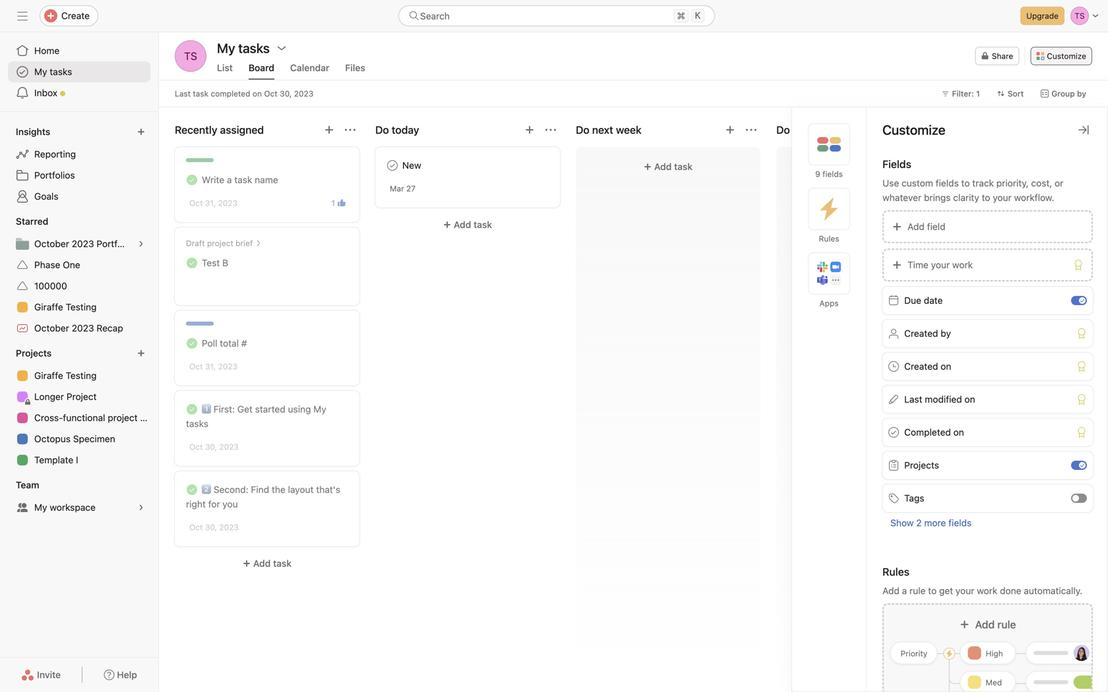 Task type: locate. For each thing, give the bounding box(es) containing it.
my inside teams element
[[34, 502, 47, 513]]

1 vertical spatial a
[[902, 586, 907, 597]]

giraffe testing link inside "projects" element
[[8, 365, 150, 386]]

mark complete image
[[385, 158, 400, 173]]

0 horizontal spatial by
[[941, 328, 951, 339]]

giraffe testing link
[[8, 297, 150, 318], [8, 365, 150, 386]]

2 october from the top
[[34, 323, 69, 334]]

draft
[[186, 239, 205, 248]]

more section actions image
[[746, 125, 756, 135]]

1 giraffe testing from the top
[[34, 302, 97, 313]]

oct 30, 2023 button down 1️⃣
[[189, 443, 239, 452]]

track
[[972, 178, 994, 189]]

giraffe testing link up october 2023 recap
[[8, 297, 150, 318]]

0 vertical spatial my
[[34, 66, 47, 77]]

fields up brings
[[936, 178, 959, 189]]

2 oct 31, 2023 from the top
[[189, 362, 238, 371]]

completed image left "2️⃣"
[[184, 482, 200, 498]]

oct down board link
[[264, 89, 278, 98]]

work left done
[[977, 586, 997, 597]]

1 vertical spatial giraffe testing link
[[8, 365, 150, 386]]

1 switch from the top
[[1071, 296, 1087, 305]]

completed image left poll
[[184, 336, 200, 352]]

27
[[406, 184, 416, 193]]

1️⃣ first: get started using my tasks
[[186, 404, 326, 429]]

2 giraffe from the top
[[34, 370, 63, 381]]

plan
[[140, 413, 158, 423]]

by for group by
[[1077, 89, 1086, 98]]

mar 27
[[390, 184, 416, 193]]

0 vertical spatial giraffe testing link
[[8, 297, 150, 318]]

0 vertical spatial created
[[904, 328, 938, 339]]

1 vertical spatial 31,
[[205, 362, 216, 371]]

rule left get
[[909, 586, 926, 597]]

2023 down 'calendar' link
[[294, 89, 313, 98]]

projects down completed
[[904, 460, 939, 471]]

completed checkbox left "test"
[[184, 255, 200, 271]]

1 vertical spatial october
[[34, 323, 69, 334]]

1 horizontal spatial rule
[[997, 619, 1016, 631]]

1 more section actions image from the left
[[345, 125, 355, 135]]

projects button
[[13, 344, 63, 363]]

2 completed image from the top
[[184, 482, 200, 498]]

more section actions image left the 'do'
[[545, 125, 556, 135]]

2 horizontal spatial your
[[993, 192, 1012, 203]]

october 2023 recap
[[34, 323, 123, 334]]

work right time
[[952, 260, 973, 270]]

fields
[[882, 158, 911, 170]]

2 completed checkbox from the top
[[184, 255, 200, 271]]

1 october from the top
[[34, 238, 69, 249]]

brief
[[236, 239, 253, 248]]

1 vertical spatial oct 30, 2023 button
[[189, 523, 239, 532]]

layout
[[288, 484, 314, 495]]

0 horizontal spatial project
[[108, 413, 138, 423]]

0 vertical spatial oct 31, 2023
[[189, 199, 238, 208]]

completed checkbox for test b
[[184, 255, 200, 271]]

completed image left "test"
[[184, 255, 200, 271]]

tasks down home
[[50, 66, 72, 77]]

1 inside button
[[331, 199, 335, 208]]

add task image left the 'do'
[[524, 125, 535, 135]]

1 vertical spatial oct 31, 2023 button
[[189, 362, 238, 371]]

0 horizontal spatial tasks
[[50, 66, 72, 77]]

1 vertical spatial last
[[904, 394, 922, 405]]

to left get
[[928, 586, 937, 597]]

testing up project at bottom
[[66, 370, 97, 381]]

board
[[249, 62, 274, 73]]

by inside group by dropdown button
[[1077, 89, 1086, 98]]

add task image down filter: 1 dropdown button
[[925, 125, 936, 135]]

1 giraffe from the top
[[34, 302, 63, 313]]

0 vertical spatial rules
[[819, 234, 839, 243]]

0 vertical spatial by
[[1077, 89, 1086, 98]]

giraffe testing inside "projects" element
[[34, 370, 97, 381]]

30, down for
[[205, 523, 217, 532]]

by down date
[[941, 328, 951, 339]]

created by
[[904, 328, 951, 339]]

group
[[1051, 89, 1075, 98]]

2023 down write a task name
[[218, 199, 238, 208]]

oct 30, 2023 for tasks
[[189, 443, 239, 452]]

2 completed image from the top
[[184, 255, 200, 271]]

2 vertical spatial switch
[[1071, 494, 1087, 503]]

0 vertical spatial last
[[175, 89, 191, 98]]

created for created on
[[904, 361, 938, 372]]

1 horizontal spatial last
[[904, 394, 922, 405]]

0 vertical spatial oct 30, 2023 button
[[189, 443, 239, 452]]

add task image left more section actions image
[[725, 125, 735, 135]]

help
[[117, 670, 137, 681]]

3 completed image from the top
[[184, 402, 200, 417]]

created down due date
[[904, 328, 938, 339]]

1 vertical spatial 1
[[331, 199, 335, 208]]

1 horizontal spatial by
[[1077, 89, 1086, 98]]

1 oct 30, 2023 from the top
[[189, 443, 239, 452]]

completed image
[[184, 172, 200, 188], [184, 255, 200, 271], [184, 402, 200, 417]]

global element
[[0, 32, 158, 111]]

1 vertical spatial giraffe testing
[[34, 370, 97, 381]]

1 testing from the top
[[66, 302, 97, 313]]

1 vertical spatial work
[[977, 586, 997, 597]]

to down track
[[982, 192, 990, 203]]

by for created by
[[941, 328, 951, 339]]

phase one link
[[8, 255, 150, 276]]

giraffe testing up longer project
[[34, 370, 97, 381]]

completed checkbox left 1️⃣
[[184, 402, 200, 417]]

testing inside starred element
[[66, 302, 97, 313]]

1 horizontal spatial a
[[902, 586, 907, 597]]

project up b in the top of the page
[[207, 239, 233, 248]]

my for my workspace
[[34, 502, 47, 513]]

1 created from the top
[[904, 328, 938, 339]]

project
[[66, 391, 97, 402]]

2023 up phase one link
[[72, 238, 94, 249]]

priority,
[[996, 178, 1029, 189]]

created down created by at the right
[[904, 361, 938, 372]]

fields
[[823, 170, 843, 179], [936, 178, 959, 189], [948, 518, 972, 529]]

to up "clarity"
[[961, 178, 970, 189]]

1 31, from the top
[[205, 199, 216, 208]]

i
[[76, 455, 78, 466]]

1 vertical spatial completed image
[[184, 482, 200, 498]]

2 more section actions image from the left
[[545, 125, 556, 135]]

30, for 2️⃣ second: find the layout that's right for you
[[205, 523, 217, 532]]

0 horizontal spatial rules
[[819, 234, 839, 243]]

testing inside "projects" element
[[66, 370, 97, 381]]

files
[[345, 62, 365, 73]]

1 horizontal spatial 1
[[976, 89, 980, 98]]

task
[[193, 89, 209, 98], [674, 161, 693, 172], [875, 161, 893, 172], [234, 174, 252, 185], [474, 219, 492, 230], [273, 558, 292, 569]]

2 giraffe testing link from the top
[[8, 365, 150, 386]]

group by button
[[1035, 84, 1092, 103]]

show
[[890, 518, 914, 529]]

giraffe up longer
[[34, 370, 63, 381]]

invite button
[[13, 664, 69, 687]]

a
[[227, 174, 232, 185], [902, 586, 907, 597]]

oct 30, 2023 button for tasks
[[189, 443, 239, 452]]

tasks inside the my tasks link
[[50, 66, 72, 77]]

for
[[208, 499, 220, 510]]

insights element
[[0, 120, 158, 210]]

2 testing from the top
[[66, 370, 97, 381]]

2 add task image from the left
[[524, 125, 535, 135]]

1 oct 30, 2023 button from the top
[[189, 443, 239, 452]]

project
[[207, 239, 233, 248], [108, 413, 138, 423]]

last left the modified
[[904, 394, 922, 405]]

0 vertical spatial october
[[34, 238, 69, 249]]

0 vertical spatial testing
[[66, 302, 97, 313]]

write a task name
[[202, 174, 278, 185]]

rules up apps at the top of the page
[[819, 234, 839, 243]]

2 giraffe testing from the top
[[34, 370, 97, 381]]

oct 31, 2023 down poll
[[189, 362, 238, 371]]

0 vertical spatial a
[[227, 174, 232, 185]]

add task image for do later
[[925, 125, 936, 135]]

giraffe testing
[[34, 302, 97, 313], [34, 370, 97, 381]]

2 vertical spatial completed image
[[184, 402, 200, 417]]

completed checkbox for poll total #
[[184, 336, 200, 352]]

more section actions image
[[345, 125, 355, 135], [545, 125, 556, 135]]

your right get
[[956, 586, 974, 597]]

0 vertical spatial your
[[993, 192, 1012, 203]]

giraffe testing link up project at bottom
[[8, 365, 150, 386]]

cross-functional project plan link
[[8, 408, 158, 429]]

by
[[1077, 89, 1086, 98], [941, 328, 951, 339]]

1 vertical spatial tasks
[[186, 418, 208, 429]]

5 completed checkbox from the top
[[184, 482, 200, 498]]

see details, my workspace image
[[137, 504, 145, 512]]

3 switch from the top
[[1071, 494, 1087, 503]]

add task image
[[324, 125, 334, 135], [524, 125, 535, 135], [725, 125, 735, 135], [925, 125, 936, 135]]

on right the modified
[[965, 394, 975, 405]]

1 horizontal spatial more section actions image
[[545, 125, 556, 135]]

projects inside projects dropdown button
[[16, 348, 52, 359]]

add task image for do next week
[[725, 125, 735, 135]]

2 vertical spatial 30,
[[205, 523, 217, 532]]

31, for 2nd oct 31, 2023 dropdown button from the top of the page
[[205, 362, 216, 371]]

template
[[34, 455, 73, 466]]

completed
[[211, 89, 250, 98]]

1 vertical spatial completed image
[[184, 255, 200, 271]]

1 vertical spatial projects
[[904, 460, 939, 471]]

2023 left 'recap'
[[72, 323, 94, 334]]

oct 30, 2023
[[189, 443, 239, 452], [189, 523, 239, 532]]

time your work button
[[882, 249, 1093, 282]]

recently assigned
[[175, 124, 264, 136]]

1 horizontal spatial tasks
[[186, 418, 208, 429]]

3 completed checkbox from the top
[[184, 336, 200, 352]]

add
[[654, 161, 672, 172], [855, 161, 872, 172], [454, 219, 471, 230], [908, 221, 925, 232], [253, 558, 271, 569], [882, 586, 899, 597], [975, 619, 995, 631]]

0 vertical spatial work
[[952, 260, 973, 270]]

october for october 2023 portfolio
[[34, 238, 69, 249]]

31, down write at left
[[205, 199, 216, 208]]

4 add task image from the left
[[925, 125, 936, 135]]

1 inside dropdown button
[[976, 89, 980, 98]]

0 vertical spatial 1
[[976, 89, 980, 98]]

last down ts
[[175, 89, 191, 98]]

more
[[924, 518, 946, 529]]

completed checkbox left poll
[[184, 336, 200, 352]]

my right using
[[313, 404, 326, 415]]

my inside global element
[[34, 66, 47, 77]]

by right group
[[1077, 89, 1086, 98]]

to
[[961, 178, 970, 189], [982, 192, 990, 203], [928, 586, 937, 597]]

oct 30, 2023 button
[[189, 443, 239, 452], [189, 523, 239, 532]]

2 switch from the top
[[1071, 461, 1087, 470]]

to for fields
[[961, 178, 970, 189]]

2 vertical spatial to
[[928, 586, 937, 597]]

do
[[576, 124, 589, 136]]

name
[[255, 174, 278, 185]]

3 add task image from the left
[[725, 125, 735, 135]]

customize up fields
[[882, 122, 946, 138]]

get
[[237, 404, 253, 415]]

reporting link
[[8, 144, 150, 165]]

a left get
[[902, 586, 907, 597]]

100000 link
[[8, 276, 150, 297]]

2 oct 30, 2023 from the top
[[189, 523, 239, 532]]

1 completed image from the top
[[184, 172, 200, 188]]

the
[[272, 484, 285, 495]]

more section actions image left do today
[[345, 125, 355, 135]]

Mark complete checkbox
[[385, 158, 400, 173]]

1 completed image from the top
[[184, 336, 200, 352]]

1 vertical spatial oct 31, 2023
[[189, 362, 238, 371]]

2023 down total
[[218, 362, 238, 371]]

completed
[[904, 427, 951, 438]]

longer
[[34, 391, 64, 402]]

1 vertical spatial your
[[931, 260, 950, 270]]

oct 31, 2023 button down poll
[[189, 362, 238, 371]]

tasks down 1️⃣
[[186, 418, 208, 429]]

2 oct 30, 2023 button from the top
[[189, 523, 239, 532]]

1 vertical spatial created
[[904, 361, 938, 372]]

1 vertical spatial project
[[108, 413, 138, 423]]

write
[[202, 174, 224, 185]]

testing down 100000 link
[[66, 302, 97, 313]]

0 horizontal spatial a
[[227, 174, 232, 185]]

octopus specimen link
[[8, 429, 150, 450]]

completed checkbox left write at left
[[184, 172, 200, 188]]

giraffe testing inside starred element
[[34, 302, 97, 313]]

0 vertical spatial projects
[[16, 348, 52, 359]]

a for write
[[227, 174, 232, 185]]

my inside 1️⃣ first: get started using my tasks
[[313, 404, 326, 415]]

1 vertical spatial customize
[[882, 122, 946, 138]]

your
[[993, 192, 1012, 203], [931, 260, 950, 270], [956, 586, 974, 597]]

add task button
[[584, 155, 753, 179], [784, 155, 953, 179], [375, 213, 560, 237], [175, 552, 359, 576]]

recap
[[97, 323, 123, 334]]

brings
[[924, 192, 951, 203]]

switch
[[1071, 296, 1087, 305], [1071, 461, 1087, 470], [1071, 494, 1087, 503]]

oct 31, 2023 down write at left
[[189, 199, 238, 208]]

1 vertical spatial testing
[[66, 370, 97, 381]]

a for add
[[902, 586, 907, 597]]

0 vertical spatial tasks
[[50, 66, 72, 77]]

completed image
[[184, 336, 200, 352], [184, 482, 200, 498]]

created
[[904, 328, 938, 339], [904, 361, 938, 372]]

None field
[[398, 5, 715, 26]]

oct
[[264, 89, 278, 98], [189, 199, 203, 208], [189, 362, 203, 371], [189, 443, 203, 452], [189, 523, 203, 532]]

on up the modified
[[941, 361, 951, 372]]

2 vertical spatial your
[[956, 586, 974, 597]]

30, down 1️⃣
[[205, 443, 217, 452]]

october for october 2023 recap
[[34, 323, 69, 334]]

0 horizontal spatial projects
[[16, 348, 52, 359]]

0 vertical spatial project
[[207, 239, 233, 248]]

october up the phase
[[34, 238, 69, 249]]

oct 30, 2023 down 1️⃣
[[189, 443, 239, 452]]

1 vertical spatial rules
[[882, 566, 909, 578]]

0 horizontal spatial to
[[928, 586, 937, 597]]

0 horizontal spatial more section actions image
[[345, 125, 355, 135]]

oct 30, 2023 button down for
[[189, 523, 239, 532]]

do next week
[[576, 124, 642, 136]]

starred element
[[0, 210, 158, 342]]

0 vertical spatial giraffe
[[34, 302, 63, 313]]

1 vertical spatial 30,
[[205, 443, 217, 452]]

date
[[924, 295, 943, 306]]

group by
[[1051, 89, 1086, 98]]

work inside button
[[952, 260, 973, 270]]

1 giraffe testing link from the top
[[8, 297, 150, 318]]

0 vertical spatial completed image
[[184, 336, 200, 352]]

0 vertical spatial switch
[[1071, 296, 1087, 305]]

my workspace link
[[8, 497, 150, 518]]

projects up longer
[[16, 348, 52, 359]]

1 vertical spatial to
[[982, 192, 990, 203]]

0 vertical spatial giraffe testing
[[34, 302, 97, 313]]

create
[[61, 10, 90, 21]]

0 vertical spatial oct 30, 2023
[[189, 443, 239, 452]]

0 horizontal spatial your
[[931, 260, 950, 270]]

october up projects dropdown button
[[34, 323, 69, 334]]

giraffe testing up october 2023 recap
[[34, 302, 97, 313]]

find
[[251, 484, 269, 495]]

created for created by
[[904, 328, 938, 339]]

your inside button
[[931, 260, 950, 270]]

1 vertical spatial by
[[941, 328, 951, 339]]

⌘
[[677, 10, 685, 21]]

template i link
[[8, 450, 150, 471]]

completed image left write at left
[[184, 172, 200, 188]]

0 vertical spatial 31,
[[205, 199, 216, 208]]

my up inbox
[[34, 66, 47, 77]]

your down priority,
[[993, 192, 1012, 203]]

completed image for 1️⃣ first: get started using my tasks
[[184, 402, 200, 417]]

1 oct 31, 2023 from the top
[[189, 199, 238, 208]]

1 add task image from the left
[[324, 125, 334, 135]]

completed image left 1️⃣
[[184, 402, 200, 417]]

0 horizontal spatial last
[[175, 89, 191, 98]]

1 horizontal spatial projects
[[904, 460, 939, 471]]

4 completed checkbox from the top
[[184, 402, 200, 417]]

1 horizontal spatial to
[[961, 178, 970, 189]]

testing for 2nd giraffe testing link from the bottom
[[66, 302, 97, 313]]

oct 31, 2023 button down write at left
[[189, 199, 238, 208]]

my down team popup button
[[34, 502, 47, 513]]

customize up group by
[[1047, 51, 1086, 61]]

see details, october 2023 portfolio image
[[137, 240, 145, 248]]

1 completed checkbox from the top
[[184, 172, 200, 188]]

0 horizontal spatial work
[[952, 260, 973, 270]]

giraffe down '100000'
[[34, 302, 63, 313]]

30, down 'calendar' link
[[280, 89, 292, 98]]

add task image for recently assigned
[[324, 125, 334, 135]]

2 vertical spatial my
[[34, 502, 47, 513]]

2 created from the top
[[904, 361, 938, 372]]

1 vertical spatial my
[[313, 404, 326, 415]]

giraffe inside starred element
[[34, 302, 63, 313]]

1 vertical spatial oct 30, 2023
[[189, 523, 239, 532]]

1 horizontal spatial customize
[[1047, 51, 1086, 61]]

0 vertical spatial oct 31, 2023 button
[[189, 199, 238, 208]]

rule up high
[[997, 619, 1016, 631]]

Completed checkbox
[[184, 172, 200, 188], [184, 255, 200, 271], [184, 336, 200, 352], [184, 402, 200, 417], [184, 482, 200, 498]]

giraffe inside "projects" element
[[34, 370, 63, 381]]

your right time
[[931, 260, 950, 270]]

completed checkbox left "2️⃣"
[[184, 482, 200, 498]]

oct 30, 2023 down for
[[189, 523, 239, 532]]

1
[[976, 89, 980, 98], [331, 199, 335, 208]]

my tasks
[[217, 40, 270, 56]]

completed checkbox for 1️⃣ first: get started using my tasks
[[184, 402, 200, 417]]

1 vertical spatial giraffe
[[34, 370, 63, 381]]

add a rule to get your work done automatically.
[[882, 586, 1082, 597]]

Search tasks, projects, and more text field
[[398, 5, 715, 26]]

0 horizontal spatial 1
[[331, 199, 335, 208]]

fields right more
[[948, 518, 972, 529]]

first:
[[214, 404, 235, 415]]

completed image for test b
[[184, 255, 200, 271]]

project inside "link"
[[108, 413, 138, 423]]

more section actions image for do today
[[545, 125, 556, 135]]

0 vertical spatial customize
[[1047, 51, 1086, 61]]

0 vertical spatial to
[[961, 178, 970, 189]]

add task image down 'calendar' link
[[324, 125, 334, 135]]

31, down poll
[[205, 362, 216, 371]]

0 horizontal spatial rule
[[909, 586, 926, 597]]

#
[[241, 338, 247, 349]]

0 vertical spatial completed image
[[184, 172, 200, 188]]

1 oct 31, 2023 button from the top
[[189, 199, 238, 208]]

rules
[[819, 234, 839, 243], [882, 566, 909, 578]]

rules down show
[[882, 566, 909, 578]]

2 31, from the top
[[205, 362, 216, 371]]

0 horizontal spatial customize
[[882, 122, 946, 138]]

due
[[904, 295, 921, 306]]

1 vertical spatial switch
[[1071, 461, 1087, 470]]

med
[[986, 678, 1002, 688]]

a right write at left
[[227, 174, 232, 185]]

files link
[[345, 62, 365, 80]]

project left plan
[[108, 413, 138, 423]]

october
[[34, 238, 69, 249], [34, 323, 69, 334]]

add task
[[654, 161, 693, 172], [855, 161, 893, 172], [454, 219, 492, 230], [253, 558, 292, 569]]



Task type: describe. For each thing, give the bounding box(es) containing it.
cross-functional project plan
[[34, 413, 158, 423]]

upgrade
[[1026, 11, 1059, 20]]

add task image for do today
[[524, 125, 535, 135]]

1 vertical spatial rule
[[997, 619, 1016, 631]]

close details image
[[1078, 125, 1089, 135]]

team
[[16, 480, 39, 491]]

completed checkbox for 2️⃣ second: find the layout that's right for you
[[184, 482, 200, 498]]

more section actions image for recently assigned
[[345, 125, 355, 135]]

help button
[[95, 664, 146, 687]]

to for rules
[[928, 586, 937, 597]]

draft project brief
[[186, 239, 253, 248]]

right
[[186, 499, 206, 510]]

b
[[222, 258, 228, 268]]

sort button
[[991, 84, 1030, 103]]

modified
[[925, 394, 962, 405]]

due date
[[904, 295, 943, 306]]

inbox
[[34, 87, 57, 98]]

giraffe for giraffe testing link inside "projects" element
[[34, 370, 63, 381]]

insights
[[16, 126, 50, 137]]

1 horizontal spatial project
[[207, 239, 233, 248]]

last for last modified on
[[904, 394, 922, 405]]

clarity
[[953, 192, 979, 203]]

2023 down first:
[[219, 443, 239, 452]]

created on
[[904, 361, 951, 372]]

sort
[[1008, 89, 1024, 98]]

workspace
[[50, 502, 96, 513]]

oct 31, 2023 for first oct 31, 2023 dropdown button
[[189, 199, 238, 208]]

on down board link
[[253, 89, 262, 98]]

one
[[63, 260, 80, 270]]

longer project
[[34, 391, 97, 402]]

fields inside use custom fields to track priority, cost, or whatever brings clarity to your workflow.
[[936, 178, 959, 189]]

1 horizontal spatial work
[[977, 586, 997, 597]]

show options image
[[276, 43, 287, 53]]

cross-
[[34, 413, 63, 423]]

next week
[[592, 124, 642, 136]]

high
[[986, 649, 1003, 659]]

switch for tags
[[1071, 494, 1087, 503]]

2
[[916, 518, 922, 529]]

oct down 1️⃣
[[189, 443, 203, 452]]

automatically.
[[1024, 586, 1082, 597]]

goals link
[[8, 186, 150, 207]]

31, for first oct 31, 2023 dropdown button
[[205, 199, 216, 208]]

longer project link
[[8, 386, 150, 408]]

testing for giraffe testing link inside "projects" element
[[66, 370, 97, 381]]

share
[[992, 51, 1013, 61]]

completed checkbox for write a task name
[[184, 172, 200, 188]]

ts
[[184, 50, 197, 62]]

whatever
[[882, 192, 921, 203]]

oct down write at left
[[189, 199, 203, 208]]

completed image for 2️⃣ second: find the layout that's right for you
[[184, 482, 200, 498]]

mar
[[390, 184, 404, 193]]

home link
[[8, 40, 150, 61]]

done
[[1000, 586, 1021, 597]]

filter: 1
[[952, 89, 980, 98]]

poll total #
[[202, 338, 247, 349]]

filter: 1 button
[[935, 84, 986, 103]]

october 2023 portfolio link
[[8, 233, 150, 255]]

goals
[[34, 191, 58, 202]]

reporting
[[34, 149, 76, 160]]

list link
[[217, 62, 233, 80]]

oct 31, 2023 for 2nd oct 31, 2023 dropdown button from the top of the page
[[189, 362, 238, 371]]

add inside button
[[908, 221, 925, 232]]

custom
[[902, 178, 933, 189]]

that's
[[316, 484, 340, 495]]

octopus
[[34, 434, 71, 445]]

2️⃣
[[202, 484, 211, 495]]

filter:
[[952, 89, 974, 98]]

time
[[908, 260, 928, 270]]

0 vertical spatial 30,
[[280, 89, 292, 98]]

cost,
[[1031, 178, 1052, 189]]

ts button
[[175, 40, 206, 72]]

1 horizontal spatial rules
[[882, 566, 909, 578]]

october 2023 portfolio
[[34, 238, 132, 249]]

starred
[[16, 216, 48, 227]]

mar 27 button
[[390, 184, 416, 193]]

do today
[[375, 124, 419, 136]]

fields right 9
[[823, 170, 843, 179]]

customize inside dropdown button
[[1047, 51, 1086, 61]]

completed image for write a task name
[[184, 172, 200, 188]]

tasks inside 1️⃣ first: get started using my tasks
[[186, 418, 208, 429]]

2️⃣ second: find the layout that's right for you
[[186, 484, 340, 510]]

customize button
[[1030, 47, 1092, 65]]

upgrade button
[[1020, 7, 1065, 25]]

giraffe for 2nd giraffe testing link from the bottom
[[34, 302, 63, 313]]

team button
[[13, 476, 51, 495]]

your inside use custom fields to track priority, cost, or whatever brings clarity to your workflow.
[[993, 192, 1012, 203]]

share button
[[975, 47, 1019, 65]]

functional
[[63, 413, 105, 423]]

30, for 1️⃣ first: get started using my tasks
[[205, 443, 217, 452]]

2023 down 'you'
[[219, 523, 239, 532]]

100000
[[34, 281, 67, 292]]

teams element
[[0, 474, 158, 521]]

add field button
[[882, 210, 1093, 243]]

2 horizontal spatial to
[[982, 192, 990, 203]]

last for last task completed on oct 30, 2023
[[175, 89, 191, 98]]

on right completed
[[953, 427, 964, 438]]

oct 30, 2023 for right
[[189, 523, 239, 532]]

new
[[402, 160, 421, 171]]

oct down poll
[[189, 362, 203, 371]]

phase
[[34, 260, 60, 270]]

october 2023 recap link
[[8, 318, 150, 339]]

test
[[202, 258, 220, 268]]

workflow.
[[1014, 192, 1054, 203]]

switch for projects
[[1071, 461, 1087, 470]]

last task completed on oct 30, 2023
[[175, 89, 313, 98]]

completed image for poll total #
[[184, 336, 200, 352]]

priority
[[901, 649, 927, 659]]

my for my tasks
[[34, 66, 47, 77]]

9 fields
[[815, 170, 843, 179]]

started
[[255, 404, 285, 415]]

1 horizontal spatial your
[[956, 586, 974, 597]]

time your work
[[908, 260, 973, 270]]

oct down 'right'
[[189, 523, 203, 532]]

portfolios link
[[8, 165, 150, 186]]

new project or portfolio image
[[137, 350, 145, 357]]

hide sidebar image
[[17, 11, 28, 21]]

k
[[695, 10, 701, 21]]

1️⃣
[[202, 404, 211, 415]]

do later
[[776, 124, 815, 136]]

oct 30, 2023 button for right
[[189, 523, 239, 532]]

0 vertical spatial rule
[[909, 586, 926, 597]]

2 oct 31, 2023 button from the top
[[189, 362, 238, 371]]

switch for due date
[[1071, 296, 1087, 305]]

total
[[220, 338, 239, 349]]

list
[[217, 62, 233, 73]]

projects element
[[0, 342, 158, 474]]

tags
[[904, 493, 924, 504]]

new insights image
[[137, 128, 145, 136]]



Task type: vqa. For each thing, say whether or not it's contained in the screenshot.
you
yes



